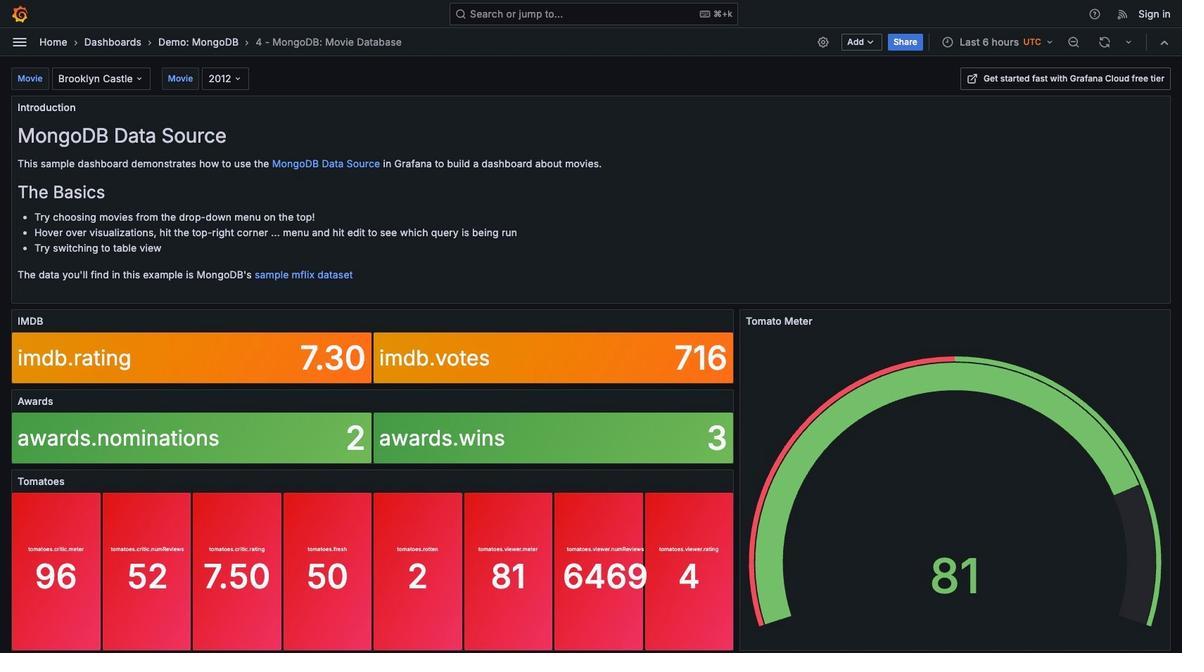 Task type: describe. For each thing, give the bounding box(es) containing it.
dashboard settings image
[[817, 36, 830, 48]]

grafana image
[[11, 5, 28, 22]]



Task type: vqa. For each thing, say whether or not it's contained in the screenshot.
Grafana icon
yes



Task type: locate. For each thing, give the bounding box(es) containing it.
open menu image
[[11, 33, 28, 50]]

refresh dashboard image
[[1098, 36, 1111, 48]]

auto refresh turned off. choose refresh time interval image
[[1123, 36, 1134, 47]]

zoom out time range image
[[1067, 36, 1080, 48]]

news image
[[1117, 7, 1129, 20]]

help image
[[1089, 7, 1101, 20]]



